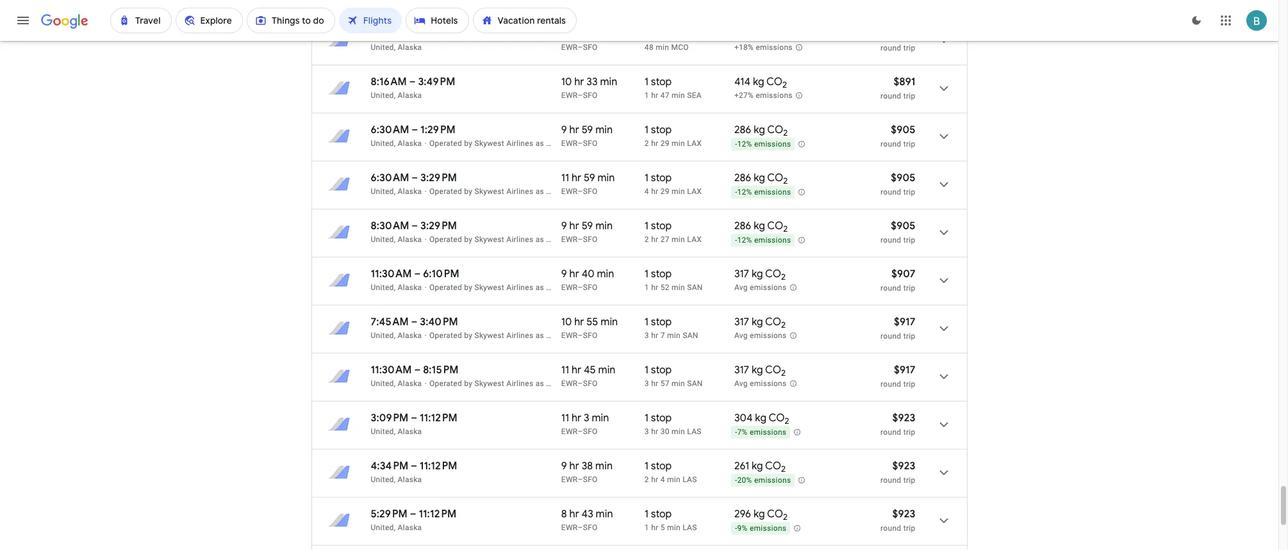 Task type: describe. For each thing, give the bounding box(es) containing it.
9 hr 40 min ewr – sfo
[[561, 268, 614, 292]]

923 US dollars text field
[[893, 508, 916, 521]]

united, inside 3:09 pm – 11:12 pm united, alaska
[[371, 428, 396, 437]]

hr inside 1 stop 1 hr 5 min las
[[651, 524, 659, 533]]

304 kg co 2
[[735, 412, 790, 427]]

ewr for 1 stop 1 hr 47 min sea
[[561, 91, 578, 100]]

– inside 11 hr 3 min ewr – sfo
[[578, 428, 583, 437]]

san for 9 hr 40 min
[[687, 283, 703, 292]]

Arrival time: 9:06 PM. text field
[[421, 28, 459, 40]]

min inside 1 stop 3 hr 30 min las
[[672, 428, 685, 437]]

airlines for 11:30 am – 8:15 pm
[[507, 380, 534, 388]]

min inside the 11 hr 59 min ewr – sfo
[[598, 172, 615, 185]]

alaska down total duration 11 hr 45 min. element
[[546, 380, 571, 388]]

total duration 8 hr 43 min. element
[[561, 508, 645, 523]]

ewr inside 10 hr 6 min ewr – sfo
[[561, 43, 578, 52]]

kg for 1 stop 3 hr 7 min san
[[752, 316, 763, 329]]

– inside 10 hr 6 min ewr – sfo
[[578, 43, 583, 52]]

min inside 11 hr 45 min ewr – sfo
[[598, 364, 616, 377]]

57
[[661, 380, 670, 388]]

$907 round trip
[[881, 268, 916, 293]]

9%
[[738, 525, 748, 533]]

min inside 10 hr 33 min ewr – sfo
[[600, 76, 618, 88]]

8:16 am
[[371, 76, 407, 88]]

hr inside 1 stop 3 hr 57 min san
[[651, 380, 659, 388]]

by for 7:45 am – 3:40 pm
[[464, 331, 473, 340]]

sfo for 1 stop 1 hr 5 min las
[[583, 524, 598, 533]]

Departure time: 7:45 AM. text field
[[371, 316, 409, 329]]

alaska inside '2:00 pm – 9:06 pm united, alaska'
[[398, 43, 422, 52]]

layover (1 of 1) is a 2 hr 4 min layover at harry reid international airport in las vegas. element
[[645, 475, 728, 485]]

co for 1 stop 2 hr 29 min lax
[[768, 124, 784, 137]]

– inside 9 hr 38 min ewr – sfo
[[578, 476, 583, 485]]

286 kg co 2 for 6:30 am – 1:29 pm
[[735, 124, 788, 139]]

7:45 am – 3:40 pm
[[371, 316, 458, 329]]

co for 1 stop 1 hr 5 min las
[[767, 508, 783, 521]]

5 united, from the top
[[371, 235, 396, 244]]

las for 296
[[683, 524, 697, 533]]

united, inside 8:16 am – 3:49 pm united, alaska
[[371, 91, 396, 100]]

11 for 11 hr 59 min
[[561, 172, 569, 185]]

sfo for 1 stop 1 hr 47 min sea
[[583, 91, 598, 100]]

1 for 1 stop 2 hr 27 min lax
[[645, 220, 649, 233]]

avg for 11 hr 45 min
[[735, 380, 748, 389]]

airlines for 8:30 am – 3:29 pm
[[507, 235, 534, 244]]

414
[[735, 76, 751, 88]]

sfo for 1 stop 1 hr 52 min san
[[583, 283, 598, 292]]

leaves newark liberty international airport at 8:16 am on wednesday, december 13 and arrives at san francisco international airport at 3:49 pm on wednesday, december 13. element
[[371, 76, 455, 88]]

5:29 pm
[[371, 508, 408, 521]]

kg for 1 stop 1 hr 47 min sea
[[753, 76, 765, 88]]

leaves newark liberty international airport at 4:34 pm on wednesday, december 13 and arrives at san francisco international airport at 11:12 pm on wednesday, december 13. element
[[371, 460, 457, 473]]

2 for 1 stop 3 hr 57 min san
[[782, 368, 786, 379]]

1 stop flight. element for 1 stop 2 hr 29 min lax
[[645, 124, 672, 138]]

hr inside the 11 hr 59 min ewr – sfo
[[572, 172, 582, 185]]

kg for 1 stop 4 hr 29 min lax
[[754, 172, 765, 185]]

united, alaska for 6:30 am – 1:29 pm
[[371, 139, 422, 148]]

43
[[582, 508, 594, 521]]

29 for 9 hr 59 min
[[661, 139, 670, 148]]

40
[[582, 268, 595, 281]]

-7% emissions
[[735, 428, 787, 437]]

Departure time: 6:30 AM. text field
[[371, 172, 409, 185]]

– up 40
[[578, 235, 583, 244]]

1 for 1 stop 1 hr 47 min sea
[[645, 76, 649, 88]]

alaska down total duration 11 hr 59 min. element
[[546, 187, 571, 196]]

3 for 10 hr 55 min
[[645, 331, 649, 340]]

317 for 9 hr 40 min
[[735, 268, 750, 281]]

5:29 pm – 11:12 pm united, alaska
[[371, 508, 457, 533]]

3:40 pm
[[420, 316, 458, 329]]

48
[[645, 43, 654, 52]]

27
[[661, 235, 670, 244]]

operated by skywest airlines as alaska skywest for 6:30 am – 3:29 pm
[[429, 187, 603, 196]]

3 inside 11 hr 3 min ewr – sfo
[[584, 412, 590, 425]]

1 for 1 stop 4 hr 29 min lax
[[645, 172, 649, 185]]

avg for 10 hr 55 min
[[735, 332, 748, 341]]

hr inside 10 hr 55 min ewr – sfo
[[575, 316, 584, 329]]

min inside '1 stop 2 hr 27 min lax'
[[672, 235, 685, 244]]

Arrival time: 11:12 PM. text field
[[420, 412, 458, 425]]

leaves newark liberty international airport at 6:30 am on wednesday, december 13 and arrives at san francisco international airport at 3:29 pm on wednesday, december 13. element
[[371, 172, 457, 185]]

8 united, from the top
[[371, 380, 396, 388]]

total duration 10 hr 33 min. element
[[561, 76, 645, 90]]

– left 3:29 pm text field
[[412, 220, 418, 233]]

stop for 1 stop 2 hr 27 min lax
[[651, 220, 672, 233]]

layover (1 of 1) is a 1 hr 47 min layover at seattle-tacoma international airport in seattle. element
[[645, 90, 728, 101]]

$923 for 304
[[893, 412, 916, 425]]

$891
[[894, 76, 916, 88]]

operated by skywest airlines as alaska skywest for 8:30 am – 3:29 pm
[[429, 235, 603, 244]]

min inside 1 stop 3 hr 7 min san
[[667, 331, 681, 340]]

4:34 pm
[[371, 460, 408, 473]]

change appearance image
[[1182, 5, 1212, 36]]

united, inside '2:00 pm – 9:06 pm united, alaska'
[[371, 43, 396, 52]]

hr inside 1 stop 3 hr 7 min san
[[651, 331, 659, 340]]

1 stop 1 hr 52 min san
[[645, 268, 703, 292]]

917 US dollars text field
[[894, 316, 916, 329]]

– inside the 11 hr 59 min ewr – sfo
[[578, 187, 583, 196]]

2 1 from the top
[[645, 91, 649, 100]]

stop for 1 stop 1 hr 47 min sea
[[651, 76, 672, 88]]

1:29 pm
[[421, 124, 456, 137]]

Departure time: 11:30 AM. text field
[[371, 364, 412, 377]]

min inside the '1 stop 2 hr 4 min las'
[[667, 476, 681, 485]]

261
[[735, 460, 750, 473]]

– inside 8:16 am – 3:49 pm united, alaska
[[409, 76, 416, 88]]

sfo for 1 stop 2 hr 4 min las
[[583, 476, 598, 485]]

co for 1 stop 3 hr 30 min las
[[769, 412, 785, 425]]

– inside 10 hr 33 min ewr – sfo
[[578, 91, 583, 100]]

ewr for 1 stop 2 hr 29 min lax
[[561, 139, 578, 148]]

1 1 stop flight. element from the top
[[645, 28, 672, 42]]

Arrival time: 3:40 PM. text field
[[420, 316, 458, 329]]

sfo for 1 stop 2 hr 29 min lax
[[583, 139, 598, 148]]

flight details. leaves newark liberty international airport at 2:00 pm on wednesday, december 13 and arrives at san francisco international airport at 9:06 pm on wednesday, december 13. image
[[929, 25, 959, 56]]

min inside 1 stop 3 hr 57 min san
[[672, 380, 685, 388]]

47
[[661, 91, 670, 100]]

$923 for 296
[[893, 508, 916, 521]]

total duration 9 hr 59 min. element for 1:29 pm
[[561, 124, 645, 138]]

trip for 1 stop 3 hr 7 min san
[[904, 332, 916, 341]]

$905 for 6:30 am – 1:29 pm
[[891, 124, 916, 137]]

– inside 9 hr 40 min ewr – sfo
[[578, 283, 583, 292]]

1 stop 1 hr 47 min sea
[[645, 76, 702, 100]]

flight details. leaves newark liberty international airport at 3:09 pm on wednesday, december 13 and arrives at san francisco international airport at 11:12 pm on wednesday, december 13. image
[[929, 410, 959, 440]]

52
[[661, 283, 670, 292]]

– inside 11 hr 45 min ewr – sfo
[[578, 380, 583, 388]]

7
[[661, 331, 665, 340]]

917 US dollars text field
[[894, 364, 916, 377]]

33
[[587, 76, 598, 88]]

Arrival time: 3:49 PM. text field
[[418, 76, 455, 88]]

+27% emissions
[[735, 91, 793, 100]]

hr inside 1 stop 4 hr 29 min lax
[[651, 187, 659, 196]]

co for 1 stop 2 hr 4 min las
[[766, 460, 782, 473]]

1 stop flight. element for 1 stop 4 hr 29 min lax
[[645, 172, 672, 187]]

1 stop flight. element for 1 stop 1 hr 5 min las
[[645, 508, 672, 523]]

8:15 pm
[[423, 364, 459, 377]]

11:30 am for 11:30 am – 8:15 pm
[[371, 364, 412, 377]]

5
[[661, 524, 665, 533]]

as for 8:30 am – 3:29 pm
[[536, 235, 544, 244]]

- for 1 stop 2 hr 4 min las
[[735, 476, 738, 485]]

– right 7:45 am text field
[[411, 316, 418, 329]]

1 trip from the top
[[904, 44, 916, 53]]

flight details. leaves newark liberty international airport at 8:16 am on wednesday, december 13 and arrives at san francisco international airport at 3:49 pm on wednesday, december 13. image
[[929, 73, 959, 104]]

– inside 5:29 pm – 11:12 pm united, alaska
[[410, 508, 416, 521]]

11:30 am – 8:15 pm
[[371, 364, 459, 377]]

9 inside 9 hr 38 min ewr – sfo
[[561, 460, 567, 473]]

ewr for 1 stop 3 hr 57 min san
[[561, 380, 578, 388]]

alaska down total duration 9 hr 40 min. element
[[546, 283, 571, 292]]

11 for 11 hr 3 min
[[561, 412, 569, 425]]

kg for 1 stop 1 hr 52 min san
[[752, 268, 763, 281]]

Departure time: 2:00 PM. text field
[[371, 28, 409, 40]]

9:06 pm
[[421, 28, 459, 40]]

alaska up the 11 hr 59 min ewr – sfo
[[546, 139, 571, 148]]

leaves newark liberty international airport at 3:09 pm on wednesday, december 13 and arrives at san francisco international airport at 11:12 pm on wednesday, december 13. element
[[371, 412, 458, 425]]

317 kg co 2 for 11 hr 45 min
[[735, 364, 786, 379]]

hr inside 11 hr 45 min ewr – sfo
[[572, 364, 582, 377]]

2 for 1 stop 1 hr 5 min las
[[783, 512, 788, 523]]

hr inside 10 hr 6 min ewr – sfo
[[575, 28, 584, 40]]

alaska down 11:30 am – 6:10 pm
[[398, 283, 422, 292]]

7 united, from the top
[[371, 331, 396, 340]]

2 for 1 stop 2 hr 4 min las
[[782, 464, 786, 475]]

2 for 1 stop 4 hr 29 min lax
[[784, 176, 788, 187]]

304
[[735, 412, 753, 425]]

– inside 3:09 pm – 11:12 pm united, alaska
[[411, 412, 417, 425]]

2 inside 1 stop 2 hr 29 min lax
[[645, 139, 649, 148]]

leaves newark liberty international airport at 11:30 am on wednesday, december 13 and arrives at san francisco international airport at 8:15 pm on wednesday, december 13. element
[[371, 364, 459, 377]]

alaska inside 8:16 am – 3:49 pm united, alaska
[[398, 91, 422, 100]]

round for 1 stop 3 hr 57 min san
[[881, 380, 902, 389]]

1 stop 1 hr 5 min las
[[645, 508, 697, 533]]

min inside 10 hr 6 min ewr – sfo
[[595, 28, 612, 40]]

1 for 1 stop 1 hr 5 min las
[[645, 508, 649, 521]]

mco
[[671, 43, 689, 52]]

2:00 pm
[[371, 28, 409, 40]]

co for 1 stop 3 hr 7 min san
[[766, 316, 782, 329]]

2 inside the '1 stop 2 hr 4 min las'
[[645, 476, 649, 485]]

alaska up 9 hr 40 min ewr – sfo
[[546, 235, 571, 244]]

hr inside 9 hr 38 min ewr – sfo
[[570, 460, 579, 473]]

co for 1 stop 4 hr 29 min lax
[[768, 172, 784, 185]]

alaska down 6:30 am – 3:29 pm
[[398, 187, 422, 196]]

-20% emissions
[[735, 476, 791, 485]]

8 hr 43 min ewr – sfo
[[561, 508, 613, 533]]

2:00 pm – 9:06 pm united, alaska
[[371, 28, 459, 52]]

48 min mco
[[645, 43, 689, 52]]

296 kg co 2
[[735, 508, 788, 523]]

1 stop 2 hr 4 min las
[[645, 460, 697, 485]]

Departure time: 5:29 PM. text field
[[371, 508, 408, 521]]

united, alaska for 11:30 am – 8:15 pm
[[371, 380, 422, 388]]

min inside 1 stop 4 hr 29 min lax
[[672, 187, 685, 196]]

total duration 10 hr 55 min. element
[[561, 316, 645, 331]]

skywest for 7:45 am – 3:40 pm
[[475, 331, 505, 340]]

1 stop 4 hr 29 min lax
[[645, 172, 702, 196]]

alaska down total duration 10 hr 55 min. element
[[546, 331, 571, 340]]

skywest for 7:45 am – 3:40 pm
[[573, 331, 603, 340]]

1 stop flight. element for 1 stop 1 hr 52 min san
[[645, 268, 672, 283]]

operated for 7:45 am – 3:40 pm
[[429, 331, 462, 340]]

30
[[661, 428, 670, 437]]

– inside 4:34 pm – 11:12 pm united, alaska
[[411, 460, 417, 473]]

59 for 6:30 am – 1:29 pm
[[582, 124, 593, 137]]

-9% emissions
[[735, 525, 787, 533]]

59 for 8:30 am – 3:29 pm
[[582, 220, 593, 233]]

flight details. leaves newark liberty international airport at 4:34 pm on wednesday, december 13 and arrives at san francisco international airport at 11:12 pm on wednesday, december 13. image
[[929, 458, 959, 489]]

Departure time: 11:30 AM. text field
[[371, 268, 412, 281]]

2 inside '1 stop 2 hr 27 min lax'
[[645, 235, 649, 244]]

6:30 am for 6:30 am – 1:29 pm
[[371, 124, 409, 137]]

13 1 from the top
[[645, 524, 649, 533]]

round trip
[[881, 44, 916, 53]]

by for 6:30 am – 1:29 pm
[[464, 139, 473, 148]]

1 for 1 stop 1 hr 52 min san
[[645, 268, 649, 281]]

6
[[587, 28, 593, 40]]

hr inside the '1 stop 2 hr 4 min las'
[[651, 476, 659, 485]]

Departure time: 6:30 AM. text field
[[371, 124, 409, 137]]

min inside 1 stop 2 hr 29 min lax
[[672, 139, 685, 148]]

10 hr 33 min ewr – sfo
[[561, 76, 618, 100]]

6:30 am – 1:29 pm
[[371, 124, 456, 137]]

8:30 am – 3:29 pm
[[371, 220, 457, 233]]

9 hr 59 min ewr – sfo for 1:29 pm
[[561, 124, 613, 148]]

2 for 1 stop 3 hr 7 min san
[[782, 320, 786, 331]]

4 inside 1 stop 4 hr 29 min lax
[[645, 187, 649, 196]]

11 hr 3 min ewr – sfo
[[561, 412, 609, 437]]

ewr for 1 stop 3 hr 7 min san
[[561, 331, 578, 340]]

7 1 from the top
[[645, 283, 649, 292]]

leaves newark liberty international airport at 2:00 pm on wednesday, december 13 and arrives at san francisco international airport at 9:06 pm on wednesday, december 13. element
[[371, 28, 459, 40]]

– up the 11 hr 59 min ewr – sfo
[[578, 139, 583, 148]]

flight details. leaves newark liberty international airport at 6:30 am on wednesday, december 13 and arrives at san francisco international airport at 1:29 pm on wednesday, december 13. image
[[929, 121, 959, 152]]

trip for 1 stop 3 hr 30 min las
[[904, 428, 916, 437]]

kg for 1 stop 2 hr 29 min lax
[[754, 124, 765, 137]]

6:10 pm
[[423, 268, 459, 281]]

11:30 am for 11:30 am – 6:10 pm
[[371, 268, 412, 281]]

4 united, from the top
[[371, 187, 396, 196]]

1 for 1 stop 3 hr 57 min san
[[645, 364, 649, 377]]

alaska inside 4:34 pm – 11:12 pm united, alaska
[[398, 476, 422, 485]]

alaska inside 3:09 pm – 11:12 pm united, alaska
[[398, 428, 422, 437]]

as for 11:30 am – 6:10 pm
[[536, 283, 544, 292]]

Arrival time: 11:12 PM. text field
[[419, 508, 457, 521]]

– left 8:15 pm
[[414, 364, 421, 377]]

$891 round trip
[[881, 76, 916, 101]]

layover (1 of 1) is a 3 hr 7 min layover at san diego international airport in san diego. element
[[645, 331, 728, 341]]

8:30 am
[[371, 220, 409, 233]]

$905 round trip for 6:30 am – 1:29 pm
[[881, 124, 916, 149]]

3 united, from the top
[[371, 139, 396, 148]]

airlines for 7:45 am – 3:40 pm
[[507, 331, 534, 340]]

hr inside '1 stop 2 hr 27 min lax'
[[651, 235, 659, 244]]

414 kg co 2
[[735, 76, 787, 91]]

11 hr 59 min ewr – sfo
[[561, 172, 615, 196]]

– left 6:10 pm
[[414, 268, 421, 281]]

317 for 11 hr 45 min
[[735, 364, 750, 377]]

– left 1:29 pm 'text box'
[[412, 124, 418, 137]]

sfo inside 10 hr 6 min ewr – sfo
[[583, 43, 598, 52]]

layover (1 of 1) is a 1 hr 52 min layover at san diego international airport in san diego. element
[[645, 283, 728, 293]]

total duration 11 hr 59 min. element
[[561, 172, 645, 187]]



Task type: locate. For each thing, give the bounding box(es) containing it.
2 vertical spatial 59
[[582, 220, 593, 233]]

2 as from the top
[[536, 187, 544, 196]]

as for 11:30 am – 8:15 pm
[[536, 380, 544, 388]]

2 317 kg co 2 from the top
[[735, 316, 786, 331]]

kg inside 304 kg co 2
[[755, 412, 767, 425]]

layover (1 of 1) is a 1 hr 5 min layover at harry reid international airport in las vegas. element
[[645, 523, 728, 533]]

7:45 am
[[371, 316, 409, 329]]

1 stop flight. element for 1 stop 1 hr 47 min sea
[[645, 76, 672, 90]]

1 inside 1 stop 3 hr 57 min san
[[645, 364, 649, 377]]

stop inside 1 stop 3 hr 7 min san
[[651, 316, 672, 329]]

ewr for 1 stop 3 hr 30 min las
[[561, 428, 578, 437]]

4 ewr from the top
[[561, 187, 578, 196]]

lax inside 1 stop 4 hr 29 min lax
[[687, 187, 702, 196]]

total duration 11 hr 3 min. element
[[561, 412, 645, 427]]

0 vertical spatial 317
[[735, 268, 750, 281]]

1 11 from the top
[[561, 172, 569, 185]]

4 as from the top
[[536, 283, 544, 292]]

3 for 11 hr 45 min
[[645, 380, 649, 388]]

hr inside 9 hr 40 min ewr – sfo
[[570, 268, 579, 281]]

min inside 1 stop 1 hr 5 min las
[[667, 524, 681, 533]]

- right layover (1 of 1) is a 2 hr 27 min layover at los angeles international airport in los angeles. element
[[735, 236, 738, 245]]

3 inside 1 stop 3 hr 30 min las
[[645, 428, 649, 437]]

2 for 1 stop 1 hr 52 min san
[[782, 272, 786, 283]]

905 US dollars text field
[[891, 124, 916, 137]]

ewr inside 10 hr 55 min ewr – sfo
[[561, 331, 578, 340]]

ewr inside the 11 hr 59 min ewr – sfo
[[561, 187, 578, 196]]

co inside 261 kg co 2
[[766, 460, 782, 473]]

san for 10 hr 55 min
[[683, 331, 699, 340]]

11 inside 11 hr 3 min ewr – sfo
[[561, 412, 569, 425]]

5 sfo from the top
[[583, 235, 598, 244]]

1 vertical spatial 286 kg co 2
[[735, 172, 788, 187]]

ewr inside 11 hr 45 min ewr – sfo
[[561, 380, 578, 388]]

8:16 am – 3:49 pm united, alaska
[[371, 76, 455, 100]]

round down $891
[[881, 92, 902, 101]]

4 - from the top
[[735, 428, 738, 437]]

11:30 am – 6:10 pm
[[371, 268, 459, 281]]

ewr up 9 hr 40 min ewr – sfo
[[561, 235, 578, 244]]

hr inside 1 stop 3 hr 30 min las
[[651, 428, 659, 437]]

4 inside the '1 stop 2 hr 4 min las'
[[661, 476, 665, 485]]

3 inside 1 stop 3 hr 7 min san
[[645, 331, 649, 340]]

0 vertical spatial 11
[[561, 172, 569, 185]]

stop up layover (1 of 1) is a 2 hr 4 min layover at harry reid international airport in las vegas. element
[[651, 460, 672, 473]]

Arrival time: 3:29 PM. text field
[[421, 220, 457, 233]]

3 airlines from the top
[[507, 235, 534, 244]]

7 ewr from the top
[[561, 331, 578, 340]]

2 united, alaska from the top
[[371, 187, 422, 196]]

- for 1 stop 2 hr 29 min lax
[[735, 140, 738, 149]]

sfo for 1 stop 3 hr 30 min las
[[583, 428, 598, 437]]

2 for 1 stop 2 hr 27 min lax
[[784, 224, 788, 235]]

min inside 11 hr 3 min ewr – sfo
[[592, 412, 609, 425]]

6:30 am
[[371, 124, 409, 137], [371, 172, 409, 185]]

55
[[587, 316, 598, 329]]

1 inside 1 stop 2 hr 29 min lax
[[645, 124, 649, 137]]

min inside "1 stop 1 hr 52 min san"
[[672, 283, 685, 292]]

1 ewr from the top
[[561, 43, 578, 52]]

operated down 1:29 pm 'text box'
[[429, 139, 462, 148]]

2 vertical spatial san
[[687, 380, 703, 388]]

kg
[[753, 76, 765, 88], [754, 124, 765, 137], [754, 172, 765, 185], [754, 220, 765, 233], [752, 268, 763, 281], [752, 316, 763, 329], [752, 364, 763, 377], [755, 412, 767, 425], [752, 460, 763, 473], [754, 508, 765, 521]]

3 by from the top
[[464, 235, 473, 244]]

trip for 1 stop 1 hr 52 min san
[[904, 284, 916, 293]]

total duration 9 hr 40 min. element
[[561, 268, 645, 283]]

alaska down 'leaves newark liberty international airport at 7:45 am on wednesday, december 13 and arrives at san francisco international airport at 3:40 pm on wednesday, december 13.' element
[[398, 331, 422, 340]]

round for 1 stop 1 hr 52 min san
[[881, 284, 902, 293]]

1 $917 from the top
[[894, 316, 916, 329]]

2 vertical spatial lax
[[687, 235, 702, 244]]

11:30 am
[[371, 268, 412, 281], [371, 364, 412, 377]]

stop inside 1 stop 4 hr 29 min lax
[[651, 172, 672, 185]]

8 round from the top
[[881, 380, 902, 389]]

6:30 am for 6:30 am – 3:29 pm
[[371, 172, 409, 185]]

sfo inside 8 hr 43 min ewr – sfo
[[583, 524, 598, 533]]

1 stop 3 hr 57 min san
[[645, 364, 703, 388]]

round left 'flight details. leaves newark liberty international airport at 6:30 am on wednesday, december 13 and arrives at san francisco international airport at 3:29 pm on wednesday, december 13.' image
[[881, 188, 902, 197]]

$923 round trip for 304
[[881, 412, 916, 437]]

1 stop 3 hr 7 min san
[[645, 316, 699, 340]]

59
[[582, 124, 593, 137], [584, 172, 595, 185], [582, 220, 593, 233]]

co inside the 414 kg co 2
[[767, 76, 783, 88]]

alaska down leaves newark liberty international airport at 2:00 pm on wednesday, december 13 and arrives at san francisco international airport at 9:06 pm on wednesday, december 13. element at the top of the page
[[398, 43, 422, 52]]

905 us dollars text field left the flight details. leaves newark liberty international airport at 8:30 am on wednesday, december 13 and arrives at san francisco international airport at 3:29 pm on wednesday, december 13. image
[[891, 220, 916, 233]]

11 hr 45 min ewr – sfo
[[561, 364, 616, 388]]

round up 923 us dollars text field
[[881, 476, 902, 485]]

6 skywest from the top
[[573, 380, 603, 388]]

4 stop from the top
[[651, 220, 672, 233]]

1 vertical spatial las
[[683, 476, 697, 485]]

co
[[767, 76, 783, 88], [768, 124, 784, 137], [768, 172, 784, 185], [768, 220, 784, 233], [766, 268, 782, 281], [766, 316, 782, 329], [766, 364, 782, 377], [769, 412, 785, 425], [766, 460, 782, 473], [767, 508, 783, 521]]

sea
[[687, 91, 702, 100]]

ewr inside 11 hr 3 min ewr – sfo
[[561, 428, 578, 437]]

1 vertical spatial 11:12 pm
[[420, 460, 457, 473]]

alaska down 'leaves newark liberty international airport at 4:34 pm on wednesday, december 13 and arrives at san francisco international airport at 11:12 pm on wednesday, december 13.' element
[[398, 476, 422, 485]]

united, alaska for 7:45 am – 3:40 pm
[[371, 331, 422, 340]]

2 vertical spatial 11
[[561, 412, 569, 425]]

20%
[[738, 476, 752, 485]]

12 1 from the top
[[645, 508, 649, 521]]

stop
[[651, 76, 672, 88], [651, 124, 672, 137], [651, 172, 672, 185], [651, 220, 672, 233], [651, 268, 672, 281], [651, 316, 672, 329], [651, 364, 672, 377], [651, 412, 672, 425], [651, 460, 672, 473], [651, 508, 672, 521]]

hr inside 11 hr 3 min ewr – sfo
[[572, 412, 582, 425]]

sfo
[[583, 43, 598, 52], [583, 91, 598, 100], [583, 139, 598, 148], [583, 187, 598, 196], [583, 235, 598, 244], [583, 283, 598, 292], [583, 331, 598, 340], [583, 380, 598, 388], [583, 428, 598, 437], [583, 476, 598, 485], [583, 524, 598, 533]]

1 vertical spatial 10
[[561, 76, 572, 88]]

2 skywest from the top
[[475, 187, 505, 196]]

11:12 pm down 11:12 pm text field
[[420, 460, 457, 473]]

operated down arrival time: 3:29 pm. text field
[[429, 187, 462, 196]]

san inside "1 stop 1 hr 52 min san"
[[687, 283, 703, 292]]

$917 for 10 hr 55 min
[[894, 316, 916, 329]]

operated by skywest airlines as alaska skywest
[[429, 139, 603, 148], [429, 187, 603, 196], [429, 235, 603, 244], [429, 283, 603, 292], [429, 331, 603, 340], [429, 380, 603, 388]]

3 operated from the top
[[429, 235, 462, 244]]

9 hr 38 min ewr – sfo
[[561, 460, 613, 485]]

$905 round trip
[[881, 124, 916, 149], [881, 172, 916, 197], [881, 220, 916, 245]]

45
[[584, 364, 596, 377]]

1 avg emissions from the top
[[735, 283, 787, 292]]

923 us dollars text field left flight details. leaves newark liberty international airport at 4:34 pm on wednesday, december 13 and arrives at san francisco international airport at 11:12 pm on wednesday, december 13. icon
[[893, 460, 916, 473]]

min inside 9 hr 40 min ewr – sfo
[[597, 268, 614, 281]]

1 operated from the top
[[429, 139, 462, 148]]

3 skywest from the top
[[475, 235, 505, 244]]

2 for 1 stop 1 hr 47 min sea
[[783, 80, 787, 91]]

Departure time: 8:30 AM. text field
[[371, 220, 409, 233]]

0 vertical spatial 59
[[582, 124, 593, 137]]

2 vertical spatial $905 round trip
[[881, 220, 916, 245]]

2 trip from the top
[[904, 92, 916, 101]]

skywest for 8:30 am – 3:29 pm
[[475, 235, 505, 244]]

layover (1 of 1) is a 4 hr 29 min layover at los angeles international airport in los angeles. element
[[645, 187, 728, 197]]

ewr inside 10 hr 33 min ewr – sfo
[[561, 91, 578, 100]]

stop up 47
[[651, 76, 672, 88]]

3 10 from the top
[[561, 316, 572, 329]]

0 vertical spatial 923 us dollars text field
[[893, 412, 916, 425]]

1 vertical spatial 317
[[735, 316, 750, 329]]

airlines
[[507, 139, 534, 148], [507, 187, 534, 196], [507, 235, 534, 244], [507, 283, 534, 292], [507, 331, 534, 340], [507, 380, 534, 388]]

0 vertical spatial 11:30 am
[[371, 268, 412, 281]]

– right 5:29 pm text box
[[410, 508, 416, 521]]

- down +27%
[[735, 140, 738, 149]]

sfo for 1 stop 2 hr 27 min lax
[[583, 235, 598, 244]]

flight details. leaves newark liberty international airport at 5:29 pm on wednesday, december 13 and arrives at san francisco international airport at 11:12 pm on wednesday, december 13. image
[[929, 506, 959, 537]]

– down total duration 10 hr 55 min. element
[[578, 331, 583, 340]]

10 left 33
[[561, 76, 572, 88]]

las inside the '1 stop 2 hr 4 min las'
[[683, 476, 697, 485]]

2 vertical spatial avg emissions
[[735, 380, 787, 389]]

4 operated by skywest airlines as alaska skywest from the top
[[429, 283, 603, 292]]

min inside 8 hr 43 min ewr – sfo
[[596, 508, 613, 521]]

1 stop flight. element up "30"
[[645, 412, 672, 427]]

1 12% from the top
[[738, 140, 752, 149]]

1 vertical spatial 905 us dollars text field
[[891, 220, 916, 233]]

10 inside 10 hr 55 min ewr – sfo
[[561, 316, 572, 329]]

905 US dollars text field
[[891, 172, 916, 185], [891, 220, 916, 233]]

905 us dollars text field for 11 hr 59 min
[[891, 172, 916, 185]]

3:29 pm for 6:30 am – 3:29 pm
[[421, 172, 457, 185]]

skywest
[[573, 139, 603, 148], [573, 187, 603, 196], [573, 235, 603, 244], [573, 283, 603, 292], [573, 331, 603, 340], [573, 380, 603, 388]]

as for 6:30 am – 3:29 pm
[[536, 187, 544, 196]]

2 vertical spatial las
[[683, 524, 697, 533]]

layover (1 of 1) is a 48 min layover at orlando international airport in orlando. element
[[645, 42, 728, 53]]

united, inside 4:34 pm – 11:12 pm united, alaska
[[371, 476, 396, 485]]

$923 left 'flight details. leaves newark liberty international airport at 5:29 pm on wednesday, december 13 and arrives at san francisco international airport at 11:12 pm on wednesday, december 13.' image
[[893, 508, 916, 521]]

12% right layover (1 of 1) is a 2 hr 27 min layover at los angeles international airport in los angeles. element
[[738, 236, 752, 245]]

6:30 am – 3:29 pm
[[371, 172, 457, 185]]

stop up layover (1 of 1) is a 4 hr 29 min layover at los angeles international airport in los angeles. element
[[651, 172, 672, 185]]

29 for 11 hr 59 min
[[661, 187, 670, 196]]

2 $917 round trip from the top
[[881, 364, 916, 389]]

1 -12% emissions from the top
[[735, 140, 791, 149]]

trip left flight details. leaves newark liberty international airport at 3:09 pm on wednesday, december 13 and arrives at san francisco international airport at 11:12 pm on wednesday, december 13. 'icon'
[[904, 428, 916, 437]]

trip
[[904, 44, 916, 53], [904, 92, 916, 101], [904, 140, 916, 149], [904, 188, 916, 197], [904, 236, 916, 245], [904, 284, 916, 293], [904, 332, 916, 341], [904, 380, 916, 389], [904, 428, 916, 437], [904, 476, 916, 485], [904, 524, 916, 533]]

1 by from the top
[[464, 139, 473, 148]]

by
[[464, 139, 473, 148], [464, 187, 473, 196], [464, 235, 473, 244], [464, 283, 473, 292], [464, 331, 473, 340], [464, 380, 473, 388]]

1 1 from the top
[[645, 76, 649, 88]]

co for 1 stop 1 hr 52 min san
[[766, 268, 782, 281]]

1 inside '1 stop 2 hr 27 min lax'
[[645, 220, 649, 233]]

sfo down total duration 11 hr 59 min. element
[[583, 187, 598, 196]]

ewr down total duration 10 hr 6 min. element
[[561, 43, 578, 52]]

5 1 from the top
[[645, 220, 649, 233]]

skywest down 40
[[573, 283, 603, 292]]

1 up layover (1 of 1) is a 3 hr 30 min layover at harry reid international airport in las vegas. element
[[645, 412, 649, 425]]

- for 1 stop 4 hr 29 min lax
[[735, 188, 738, 197]]

round
[[881, 44, 902, 53], [881, 92, 902, 101], [881, 140, 902, 149], [881, 188, 902, 197], [881, 236, 902, 245], [881, 284, 902, 293], [881, 332, 902, 341], [881, 380, 902, 389], [881, 428, 902, 437], [881, 476, 902, 485], [881, 524, 902, 533]]

7%
[[738, 428, 748, 437]]

stop for 1 stop 3 hr 30 min las
[[651, 412, 672, 425]]

alaska down leaves newark liberty international airport at 11:30 am on wednesday, december 13 and arrives at san francisco international airport at 8:15 pm on wednesday, december 13. element
[[398, 380, 422, 388]]

0 vertical spatial avg emissions
[[735, 283, 787, 292]]

emissions
[[756, 43, 793, 52], [756, 91, 793, 100], [755, 140, 791, 149], [755, 188, 791, 197], [755, 236, 791, 245], [750, 283, 787, 292], [750, 332, 787, 341], [750, 380, 787, 389], [750, 428, 787, 437], [755, 476, 791, 485], [750, 525, 787, 533]]

airlines for 11:30 am – 6:10 pm
[[507, 283, 534, 292]]

hr inside 10 hr 33 min ewr – sfo
[[575, 76, 584, 88]]

$905 round trip for 8:30 am – 3:29 pm
[[881, 220, 916, 245]]

leaves newark liberty international airport at 6:30 am on wednesday, december 13 and arrives at san francisco international airport at 1:29 pm on wednesday, december 13. element
[[371, 124, 456, 137]]

stop up 27
[[651, 220, 672, 233]]

11:30 am down departure time: 8:30 am. 'text field'
[[371, 268, 412, 281]]

sfo inside 9 hr 38 min ewr – sfo
[[583, 476, 598, 485]]

286 kg co 2 for 6:30 am – 3:29 pm
[[735, 172, 788, 187]]

skywest down 45
[[573, 380, 603, 388]]

hr inside 8 hr 43 min ewr – sfo
[[570, 508, 579, 521]]

0 vertical spatial 10
[[561, 28, 572, 40]]

2 vertical spatial 10
[[561, 316, 572, 329]]

3 1 from the top
[[645, 124, 649, 137]]

flight details. leaves newark liberty international airport at 11:30 am on wednesday, december 13 and arrives at san francisco international airport at 6:10 pm on wednesday, december 13. image
[[929, 265, 959, 296]]

10 1 stop flight. element from the top
[[645, 460, 672, 475]]

0 vertical spatial total duration 9 hr 59 min. element
[[561, 124, 645, 138]]

trip up $907 text field
[[904, 236, 916, 245]]

11:12 pm inside 4:34 pm – 11:12 pm united, alaska
[[420, 460, 457, 473]]

1 stop 2 hr 29 min lax
[[645, 124, 702, 148]]

flight details. leaves newark liberty international airport at 11:30 am on wednesday, december 13 and arrives at san francisco international airport at 8:15 pm on wednesday, december 13. image
[[929, 362, 959, 392]]

$917 round trip for 10 hr 55 min
[[881, 316, 916, 341]]

by for 11:30 am – 8:15 pm
[[464, 380, 473, 388]]

2 vertical spatial 317
[[735, 364, 750, 377]]

11 trip from the top
[[904, 524, 916, 533]]

3 sfo from the top
[[583, 139, 598, 148]]

1 vertical spatial $905
[[891, 172, 916, 185]]

leaves newark liberty international airport at 8:30 am on wednesday, december 13 and arrives at san francisco international airport at 3:29 pm on wednesday, december 13. element
[[371, 220, 457, 233]]

5 by from the top
[[464, 331, 473, 340]]

min inside 9 hr 38 min ewr – sfo
[[596, 460, 613, 473]]

-12% emissions for 8:30 am – 3:29 pm
[[735, 236, 791, 245]]

4 united, alaska from the top
[[371, 283, 422, 292]]

1 vertical spatial 286
[[735, 172, 752, 185]]

317
[[735, 268, 750, 281], [735, 316, 750, 329], [735, 364, 750, 377]]

kg for 1 stop 2 hr 4 min las
[[752, 460, 763, 473]]

united, down 8:30 am
[[371, 235, 396, 244]]

$917 left the flight details. leaves newark liberty international airport at 7:45 am on wednesday, december 13 and arrives at san francisco international airport at 3:40 pm on wednesday, december 13. image
[[894, 316, 916, 329]]

hr inside "1 stop 1 hr 52 min san"
[[651, 283, 659, 292]]

1 vertical spatial 4
[[661, 476, 665, 485]]

3 -12% emissions from the top
[[735, 236, 791, 245]]

1 up layover (1 of 1) is a 1 hr 5 min layover at harry reid international airport in las vegas. element
[[645, 508, 649, 521]]

co inside 304 kg co 2
[[769, 412, 785, 425]]

2 11 from the top
[[561, 364, 569, 377]]

3 12% from the top
[[738, 236, 752, 245]]

2 vertical spatial 317 kg co 2
[[735, 364, 786, 379]]

$917 round trip
[[881, 316, 916, 341], [881, 364, 916, 389]]

2 airlines from the top
[[507, 187, 534, 196]]

6 united, from the top
[[371, 283, 396, 292]]

avg emissions
[[735, 283, 787, 292], [735, 332, 787, 341], [735, 380, 787, 389]]

1 up layover (1 of 1) is a 2 hr 29 min layover at los angeles international airport in los angeles. element
[[645, 124, 649, 137]]

sfo inside 9 hr 40 min ewr – sfo
[[583, 283, 598, 292]]

sfo inside the 11 hr 59 min ewr – sfo
[[583, 187, 598, 196]]

– left arrival time: 9:06 pm. text box
[[412, 28, 418, 40]]

stop up "52"
[[651, 268, 672, 281]]

2 vertical spatial $923 round trip
[[881, 508, 916, 533]]

-12% emissions for 6:30 am – 3:29 pm
[[735, 188, 791, 197]]

9 stop from the top
[[651, 460, 672, 473]]

alaska down leaves newark liberty international airport at 5:29 pm on wednesday, december 13 and arrives at san francisco international airport at 11:12 pm on wednesday, december 13. element in the bottom of the page
[[398, 524, 422, 533]]

leaves newark liberty international airport at 5:29 pm on wednesday, december 13 and arrives at san francisco international airport at 11:12 pm on wednesday, december 13. element
[[371, 508, 457, 521]]

operated for 6:30 am – 3:29 pm
[[429, 187, 462, 196]]

avg right layover (1 of 1) is a 3 hr 7 min layover at san diego international airport in san diego. element
[[735, 332, 748, 341]]

Departure time: 8:16 AM. text field
[[371, 76, 407, 88]]

stop inside 1 stop 3 hr 57 min san
[[651, 364, 672, 377]]

10 trip from the top
[[904, 476, 916, 485]]

1 stop 2 hr 27 min lax
[[645, 220, 702, 244]]

1 11:30 am from the top
[[371, 268, 412, 281]]

by for 11:30 am – 6:10 pm
[[464, 283, 473, 292]]

286 for 8:30 am – 3:29 pm
[[735, 220, 752, 233]]

1 vertical spatial 9 hr 59 min ewr – sfo
[[561, 220, 613, 244]]

1 vertical spatial $917
[[894, 364, 916, 377]]

$917
[[894, 316, 916, 329], [894, 364, 916, 377]]

- for 1 stop 1 hr 5 min las
[[735, 525, 738, 533]]

4 operated from the top
[[429, 283, 462, 292]]

11:12 pm for 3:09 pm
[[420, 412, 458, 425]]

$923 left flight details. leaves newark liberty international airport at 3:09 pm on wednesday, december 13 and arrives at san francisco international airport at 11:12 pm on wednesday, december 13. 'icon'
[[893, 412, 916, 425]]

0 vertical spatial 3:29 pm
[[421, 172, 457, 185]]

– down total duration 11 hr 59 min. element
[[578, 187, 583, 196]]

11:12 pm inside 3:09 pm – 11:12 pm united, alaska
[[420, 412, 458, 425]]

12%
[[738, 140, 752, 149], [738, 188, 752, 197], [738, 236, 752, 245]]

0 vertical spatial 286 kg co 2
[[735, 124, 788, 139]]

3 left 57 at the right of page
[[645, 380, 649, 388]]

operated down 3:29 pm text field
[[429, 235, 462, 244]]

1 6:30 am from the top
[[371, 124, 409, 137]]

296
[[735, 508, 751, 521]]

sfo for 1 stop 4 hr 29 min lax
[[583, 187, 598, 196]]

5 united, alaska from the top
[[371, 331, 422, 340]]

las inside 1 stop 3 hr 30 min las
[[687, 428, 702, 437]]

29 inside 1 stop 2 hr 29 min lax
[[661, 139, 670, 148]]

8 trip from the top
[[904, 380, 916, 389]]

8
[[561, 508, 567, 521]]

3 ewr from the top
[[561, 139, 578, 148]]

1 up layover (1 of 1) is a 3 hr 7 min layover at san diego international airport in san diego. element
[[645, 316, 649, 329]]

+18% emissions
[[735, 43, 793, 52]]

29 up 1 stop 4 hr 29 min lax
[[661, 139, 670, 148]]

avg up 304
[[735, 380, 748, 389]]

$917 round trip left flight details. leaves newark liberty international airport at 11:30 am on wednesday, december 13 and arrives at san francisco international airport at 8:15 pm on wednesday, december 13. 'image'
[[881, 364, 916, 389]]

sfo down total duration 11 hr 3 min. element
[[583, 428, 598, 437]]

1 left 5
[[645, 524, 649, 533]]

united, down 4:34 pm
[[371, 476, 396, 485]]

0 vertical spatial $917 round trip
[[881, 316, 916, 341]]

0 vertical spatial avg
[[735, 283, 748, 292]]

4 sfo from the top
[[583, 187, 598, 196]]

1 for 1 stop 2 hr 4 min las
[[645, 460, 649, 473]]

1 vertical spatial -12% emissions
[[735, 188, 791, 197]]

kg for 1 stop 3 hr 57 min san
[[752, 364, 763, 377]]

2 vertical spatial $905
[[891, 220, 916, 233]]

1 vertical spatial 59
[[584, 172, 595, 185]]

alaska down leaves newark liberty international airport at 3:09 pm on wednesday, december 13 and arrives at san francisco international airport at 11:12 pm on wednesday, december 13. element on the bottom left of the page
[[398, 428, 422, 437]]

2 vertical spatial 12%
[[738, 236, 752, 245]]

2 $905 round trip from the top
[[881, 172, 916, 197]]

1 stop flight. element for 1 stop 2 hr 27 min lax
[[645, 220, 672, 235]]

1 lax from the top
[[687, 139, 702, 148]]

flight details. leaves newark liberty international airport at 8:30 am on wednesday, december 13 and arrives at san francisco international airport at 3:29 pm on wednesday, december 13. image
[[929, 217, 959, 248]]

1 horizontal spatial 4
[[661, 476, 665, 485]]

total duration 9 hr 59 min. element for 3:29 pm
[[561, 220, 645, 235]]

ewr down total duration 10 hr 33 min. element
[[561, 91, 578, 100]]

Departure time: 4:34 PM. text field
[[371, 460, 408, 473]]

6 - from the top
[[735, 525, 738, 533]]

as for 6:30 am – 1:29 pm
[[536, 139, 544, 148]]

trip for 1 stop 4 hr 29 min lax
[[904, 188, 916, 197]]

1 stop flight. element
[[645, 28, 672, 42], [645, 76, 672, 90], [645, 124, 672, 138], [645, 172, 672, 187], [645, 220, 672, 235], [645, 268, 672, 283], [645, 316, 672, 331], [645, 364, 672, 379], [645, 412, 672, 427], [645, 460, 672, 475], [645, 508, 672, 523]]

round for 1 stop 1 hr 47 min sea
[[881, 92, 902, 101]]

ewr down total duration 10 hr 55 min. element
[[561, 331, 578, 340]]

las
[[687, 428, 702, 437], [683, 476, 697, 485], [683, 524, 697, 533]]

$905 round trip left flight details. leaves newark liberty international airport at 6:30 am on wednesday, december 13 and arrives at san francisco international airport at 1:29 pm on wednesday, december 13. image
[[881, 124, 916, 149]]

ewr up the 11 hr 59 min ewr – sfo
[[561, 139, 578, 148]]

1 vertical spatial 317 kg co 2
[[735, 316, 786, 331]]

ewr inside 9 hr 40 min ewr – sfo
[[561, 283, 578, 292]]

261 kg co 2
[[735, 460, 786, 475]]

4 by from the top
[[464, 283, 473, 292]]

stop inside 1 stop 3 hr 30 min las
[[651, 412, 672, 425]]

1 for 1 stop 3 hr 7 min san
[[645, 316, 649, 329]]

1 inside 1 stop 3 hr 7 min san
[[645, 316, 649, 329]]

2 1 stop flight. element from the top
[[645, 76, 672, 90]]

6 1 stop flight. element from the top
[[645, 268, 672, 283]]

–
[[412, 28, 418, 40], [578, 43, 583, 52], [409, 76, 416, 88], [578, 91, 583, 100], [412, 124, 418, 137], [578, 139, 583, 148], [412, 172, 418, 185], [578, 187, 583, 196], [412, 220, 418, 233], [578, 235, 583, 244], [414, 268, 421, 281], [578, 283, 583, 292], [411, 316, 418, 329], [578, 331, 583, 340], [414, 364, 421, 377], [578, 380, 583, 388], [411, 412, 417, 425], [578, 428, 583, 437], [411, 460, 417, 473], [578, 476, 583, 485], [410, 508, 416, 521], [578, 524, 583, 533]]

1 stop flight. element for 1 stop 3 hr 7 min san
[[645, 316, 672, 331]]

38
[[582, 460, 593, 473]]

3 avg from the top
[[735, 380, 748, 389]]

923 us dollars text field for 261
[[893, 460, 916, 473]]

29 inside 1 stop 4 hr 29 min lax
[[661, 187, 670, 196]]

0 vertical spatial 9 hr 59 min ewr – sfo
[[561, 124, 613, 148]]

by for 6:30 am – 3:29 pm
[[464, 187, 473, 196]]

10 inside 10 hr 33 min ewr – sfo
[[561, 76, 572, 88]]

round for 1 stop 3 hr 7 min san
[[881, 332, 902, 341]]

3:49 pm
[[418, 76, 455, 88]]

2 vertical spatial 286
[[735, 220, 752, 233]]

lax
[[687, 139, 702, 148], [687, 187, 702, 196], [687, 235, 702, 244]]

4 1 stop flight. element from the top
[[645, 172, 672, 187]]

layover (1 of 1) is a 3 hr 30 min layover at harry reid international airport in las vegas. element
[[645, 427, 728, 437]]

Arrival time: 8:15 PM. text field
[[423, 364, 459, 377]]

round inside $907 round trip
[[881, 284, 902, 293]]

2 avg from the top
[[735, 332, 748, 341]]

alaska
[[398, 43, 422, 52], [398, 91, 422, 100], [398, 139, 422, 148], [546, 139, 571, 148], [398, 187, 422, 196], [546, 187, 571, 196], [398, 235, 422, 244], [546, 235, 571, 244], [398, 283, 422, 292], [546, 283, 571, 292], [398, 331, 422, 340], [546, 331, 571, 340], [398, 380, 422, 388], [546, 380, 571, 388], [398, 428, 422, 437], [398, 476, 422, 485], [398, 524, 422, 533]]

united, down 7:45 am
[[371, 331, 396, 340]]

907 US dollars text field
[[892, 268, 916, 281]]

1 vertical spatial 11
[[561, 364, 569, 377]]

12% for 8:30 am – 3:29 pm
[[738, 236, 752, 245]]

1 vertical spatial 12%
[[738, 188, 752, 197]]

– down total duration 11 hr 3 min. element
[[578, 428, 583, 437]]

11:12 pm
[[420, 412, 458, 425], [420, 460, 457, 473], [419, 508, 457, 521]]

las for 304
[[687, 428, 702, 437]]

lax inside '1 stop 2 hr 27 min lax'
[[687, 235, 702, 244]]

-12% emissions
[[735, 140, 791, 149], [735, 188, 791, 197], [735, 236, 791, 245]]

10 for 10 hr 55 min
[[561, 316, 572, 329]]

9
[[561, 124, 567, 137], [561, 220, 567, 233], [561, 268, 567, 281], [561, 460, 567, 473]]

0 vertical spatial las
[[687, 428, 702, 437]]

sfo down 40
[[583, 283, 598, 292]]

ewr
[[561, 43, 578, 52], [561, 91, 578, 100], [561, 139, 578, 148], [561, 187, 578, 196], [561, 235, 578, 244], [561, 283, 578, 292], [561, 331, 578, 340], [561, 380, 578, 388], [561, 428, 578, 437], [561, 476, 578, 485], [561, 524, 578, 533]]

– down total duration 10 hr 33 min. element
[[578, 91, 583, 100]]

ewr for 1 stop 2 hr 4 min las
[[561, 476, 578, 485]]

– left arrival time: 3:29 pm. text field
[[412, 172, 418, 185]]

9 1 stop flight. element from the top
[[645, 412, 672, 427]]

0 vertical spatial lax
[[687, 139, 702, 148]]

co inside 296 kg co 2
[[767, 508, 783, 521]]

stop inside "1 stop 1 hr 52 min san"
[[651, 268, 672, 281]]

4 round from the top
[[881, 188, 902, 197]]

0 vertical spatial 6:30 am
[[371, 124, 409, 137]]

0 vertical spatial 317 kg co 2
[[735, 268, 786, 283]]

0 vertical spatial -12% emissions
[[735, 140, 791, 149]]

alaska down leaves newark liberty international airport at 6:30 am on wednesday, december 13 and arrives at san francisco international airport at 1:29 pm on wednesday, december 13. element
[[398, 139, 422, 148]]

0 vertical spatial $905 round trip
[[881, 124, 916, 149]]

0 vertical spatial san
[[687, 283, 703, 292]]

317 kg co 2
[[735, 268, 786, 283], [735, 316, 786, 331], [735, 364, 786, 379]]

trip up $891
[[904, 44, 916, 53]]

stop for 1 stop 2 hr 29 min lax
[[651, 124, 672, 137]]

2 -12% emissions from the top
[[735, 188, 791, 197]]

– inside 10 hr 55 min ewr – sfo
[[578, 331, 583, 340]]

1 stop flight. element for 1 stop 3 hr 57 min san
[[645, 364, 672, 379]]

1 vertical spatial san
[[683, 331, 699, 340]]

hr inside 1 stop 1 hr 47 min sea
[[651, 91, 659, 100]]

flight details. leaves newark liberty international airport at 6:30 am on wednesday, december 13 and arrives at san francisco international airport at 3:29 pm on wednesday, december 13. image
[[929, 169, 959, 200]]

11 1 stop flight. element from the top
[[645, 508, 672, 523]]

skywest for 11:30 am – 8:15 pm
[[475, 380, 505, 388]]

2 vertical spatial 286 kg co 2
[[735, 220, 788, 235]]

3 inside 1 stop 3 hr 57 min san
[[645, 380, 649, 388]]

united,
[[371, 43, 396, 52], [371, 91, 396, 100], [371, 139, 396, 148], [371, 187, 396, 196], [371, 235, 396, 244], [371, 283, 396, 292], [371, 331, 396, 340], [371, 380, 396, 388], [371, 428, 396, 437], [371, 476, 396, 485], [371, 524, 396, 533]]

0 vertical spatial 12%
[[738, 140, 752, 149]]

1 $923 round trip from the top
[[881, 412, 916, 437]]

3:29 pm up 3:29 pm text field
[[421, 172, 457, 185]]

1 vertical spatial $923 round trip
[[881, 460, 916, 485]]

11:12 pm for 4:34 pm
[[420, 460, 457, 473]]

9 for 6:10 pm
[[561, 268, 567, 281]]

united, alaska for 6:30 am – 3:29 pm
[[371, 187, 422, 196]]

1 stop flight. element up 5
[[645, 508, 672, 523]]

2 vertical spatial avg
[[735, 380, 748, 389]]

0 vertical spatial $905
[[891, 124, 916, 137]]

stop up 7
[[651, 316, 672, 329]]

5 operated by skywest airlines as alaska skywest from the top
[[429, 331, 603, 340]]

1 round from the top
[[881, 44, 902, 53]]

round down 923 us dollars text field
[[881, 524, 902, 533]]

59 for 6:30 am – 3:29 pm
[[584, 172, 595, 185]]

united, down departure time: 6:30 am. text box
[[371, 139, 396, 148]]

9 inside 9 hr 40 min ewr – sfo
[[561, 268, 567, 281]]

5 stop from the top
[[651, 268, 672, 281]]

operated
[[429, 139, 462, 148], [429, 187, 462, 196], [429, 235, 462, 244], [429, 283, 462, 292], [429, 331, 462, 340], [429, 380, 462, 388]]

total duration 11 hr 45 min. element
[[561, 364, 645, 379]]

$923
[[893, 412, 916, 425], [893, 460, 916, 473], [893, 508, 916, 521]]

1 vertical spatial lax
[[687, 187, 702, 196]]

1 3:29 pm from the top
[[421, 172, 457, 185]]

main menu image
[[15, 13, 31, 28]]

0 vertical spatial 11:12 pm
[[420, 412, 458, 425]]

2 avg emissions from the top
[[735, 332, 787, 341]]

1 vertical spatial total duration 9 hr 59 min. element
[[561, 220, 645, 235]]

10 hr 6 min ewr – sfo
[[561, 28, 612, 52]]

$923 left flight details. leaves newark liberty international airport at 4:34 pm on wednesday, december 13 and arrives at san francisco international airport at 11:12 pm on wednesday, december 13. icon
[[893, 460, 916, 473]]

1 airlines from the top
[[507, 139, 534, 148]]

alaska down 8:30 am – 3:29 pm
[[398, 235, 422, 244]]

286 kg co 2 for 8:30 am – 3:29 pm
[[735, 220, 788, 235]]

9 left 40
[[561, 268, 567, 281]]

5 as from the top
[[536, 331, 544, 340]]

$923 round trip
[[881, 412, 916, 437], [881, 460, 916, 485], [881, 508, 916, 533]]

10 inside 10 hr 6 min ewr – sfo
[[561, 28, 572, 40]]

317 for 10 hr 55 min
[[735, 316, 750, 329]]

1 total duration 9 hr 59 min. element from the top
[[561, 124, 645, 138]]

0 vertical spatial 29
[[661, 139, 670, 148]]

4:34 pm – 11:12 pm united, alaska
[[371, 460, 457, 485]]

united, down 5:29 pm
[[371, 524, 396, 533]]

stop up layover (1 of 1) is a 2 hr 29 min layover at los angeles international airport in los angeles. element
[[651, 124, 672, 137]]

5 - from the top
[[735, 476, 738, 485]]

round inside $891 round trip
[[881, 92, 902, 101]]

923 US dollars text field
[[893, 412, 916, 425], [893, 460, 916, 473]]

layover (1 of 1) is a 2 hr 29 min layover at los angeles international airport in los angeles. element
[[645, 138, 728, 149]]

min inside 1 stop 1 hr 47 min sea
[[672, 91, 685, 100]]

5 ewr from the top
[[561, 235, 578, 244]]

leaves newark liberty international airport at 11:30 am on wednesday, december 13 and arrives at san francisco international airport at 6:10 pm on wednesday, december 13. element
[[371, 268, 459, 281]]

layover (1 of 1) is a 2 hr 27 min layover at los angeles international airport in los angeles. element
[[645, 235, 728, 245]]

11 inside the 11 hr 59 min ewr – sfo
[[561, 172, 569, 185]]

Departure time: 3:09 PM. text field
[[371, 412, 409, 425]]

2 vertical spatial 11:12 pm
[[419, 508, 457, 521]]

leaves newark liberty international airport at 7:45 am on wednesday, december 13 and arrives at san francisco international airport at 3:40 pm on wednesday, december 13. element
[[371, 316, 458, 329]]

3
[[645, 331, 649, 340], [645, 380, 649, 388], [584, 412, 590, 425], [645, 428, 649, 437]]

round for 1 stop 3 hr 30 min las
[[881, 428, 902, 437]]

11
[[561, 172, 569, 185], [561, 364, 569, 377], [561, 412, 569, 425]]

2 - from the top
[[735, 188, 738, 197]]

kg inside 261 kg co 2
[[752, 460, 763, 473]]

$917 for 11 hr 45 min
[[894, 364, 916, 377]]

+18%
[[735, 43, 754, 52]]

1 vertical spatial $905 round trip
[[881, 172, 916, 197]]

avg right layover (1 of 1) is a 1 hr 52 min layover at san diego international airport in san diego. element
[[735, 283, 748, 292]]

286 for 6:30 am – 1:29 pm
[[735, 124, 752, 137]]

4 trip from the top
[[904, 188, 916, 197]]

ewr down total duration 11 hr 3 min. element
[[561, 428, 578, 437]]

12% down +27%
[[738, 140, 752, 149]]

9 round from the top
[[881, 428, 902, 437]]

layover (1 of 1) is a 3 hr 57 min layover at san diego international airport in san diego. element
[[645, 379, 728, 389]]

10 for 10 hr 6 min
[[561, 28, 572, 40]]

2 stop from the top
[[651, 124, 672, 137]]

1 vertical spatial 923 us dollars text field
[[893, 460, 916, 473]]

2 vertical spatial -12% emissions
[[735, 236, 791, 245]]

– inside '2:00 pm – 9:06 pm united, alaska'
[[412, 28, 418, 40]]

317 kg co 2 for 9 hr 40 min
[[735, 268, 786, 283]]

stop inside '1 stop 2 hr 27 min lax'
[[651, 220, 672, 233]]

skywest for 6:30 am – 1:29 pm
[[573, 139, 603, 148]]

3 286 kg co 2 from the top
[[735, 220, 788, 235]]

ewr down total duration 9 hr 40 min. element
[[561, 283, 578, 292]]

san
[[687, 283, 703, 292], [683, 331, 699, 340], [687, 380, 703, 388]]

59 inside the 11 hr 59 min ewr – sfo
[[584, 172, 595, 185]]

3:29 pm
[[421, 172, 457, 185], [421, 220, 457, 233]]

trip for 1 stop 2 hr 27 min lax
[[904, 236, 916, 245]]

+27%
[[735, 91, 754, 100]]

sfo for 1 stop 3 hr 57 min san
[[583, 380, 598, 388]]

4 1 from the top
[[645, 172, 649, 185]]

3:09 pm
[[371, 412, 409, 425]]

Arrival time: 3:29 PM. text field
[[421, 172, 457, 185]]

total duration 10 hr 6 min. element
[[561, 28, 645, 42]]

round up $891
[[881, 44, 902, 53]]

1 vertical spatial 29
[[661, 187, 670, 196]]

1 vertical spatial avg emissions
[[735, 332, 787, 341]]

co for 1 stop 3 hr 57 min san
[[766, 364, 782, 377]]

1 vertical spatial $923
[[893, 460, 916, 473]]

united, alaska down departure time: 11:30 am. text field
[[371, 380, 422, 388]]

6 ewr from the top
[[561, 283, 578, 292]]

stop for 1 stop 3 hr 7 min san
[[651, 316, 672, 329]]

round left flight details. leaves newark liberty international airport at 3:09 pm on wednesday, december 13 and arrives at san francisco international airport at 11:12 pm on wednesday, december 13. 'icon'
[[881, 428, 902, 437]]

$917 left flight details. leaves newark liberty international airport at 11:30 am on wednesday, december 13 and arrives at san francisco international airport at 8:15 pm on wednesday, december 13. 'image'
[[894, 364, 916, 377]]

286 for 6:30 am – 3:29 pm
[[735, 172, 752, 185]]

2 for 1 stop 2 hr 29 min lax
[[784, 128, 788, 139]]

2 round from the top
[[881, 92, 902, 101]]

Arrival time: 1:29 PM. text field
[[421, 124, 456, 137]]

1 stop flight. element down "30"
[[645, 460, 672, 475]]

$907
[[892, 268, 916, 281]]

total duration 9 hr 38 min. element
[[561, 460, 645, 475]]

3:09 pm – 11:12 pm united, alaska
[[371, 412, 458, 437]]

stop for 1 stop 3 hr 57 min san
[[651, 364, 672, 377]]

las inside 1 stop 1 hr 5 min las
[[683, 524, 697, 533]]

trip up 923 us dollars text field
[[904, 476, 916, 485]]

Arrival time: 6:10 PM. text field
[[423, 268, 459, 281]]

2 29 from the top
[[661, 187, 670, 196]]

trip down 917 us dollars text field
[[904, 332, 916, 341]]

9 hr 59 min ewr – sfo
[[561, 124, 613, 148], [561, 220, 613, 244]]

2 operated by skywest airlines as alaska skywest from the top
[[429, 187, 603, 196]]

2 6:30 am from the top
[[371, 172, 409, 185]]

– inside 8 hr 43 min ewr – sfo
[[578, 524, 583, 533]]

san inside 1 stop 3 hr 7 min san
[[683, 331, 699, 340]]

3 317 from the top
[[735, 364, 750, 377]]

– down total duration 11 hr 45 min. element
[[578, 380, 583, 388]]

united, down departure time: 11:30 am. text field
[[371, 380, 396, 388]]

11:12 pm for 5:29 pm
[[419, 508, 457, 521]]

2 923 us dollars text field from the top
[[893, 460, 916, 473]]

0 horizontal spatial 4
[[645, 187, 649, 196]]

2
[[784, 32, 788, 42], [783, 80, 787, 91], [784, 128, 788, 139], [645, 139, 649, 148], [784, 176, 788, 187], [784, 224, 788, 235], [645, 235, 649, 244], [782, 272, 786, 283], [782, 320, 786, 331], [782, 368, 786, 379], [785, 416, 790, 427], [782, 464, 786, 475], [645, 476, 649, 485], [783, 512, 788, 523]]

skywest down 55
[[573, 331, 603, 340]]

round down 917 us dollars text field
[[881, 332, 902, 341]]

round for 1 stop 2 hr 27 min lax
[[881, 236, 902, 245]]

2 12% from the top
[[738, 188, 752, 197]]

ewr inside 9 hr 38 min ewr – sfo
[[561, 476, 578, 485]]

sfo inside 11 hr 3 min ewr – sfo
[[583, 428, 598, 437]]

9 down the 11 hr 59 min ewr – sfo
[[561, 220, 567, 233]]

-
[[735, 140, 738, 149], [735, 188, 738, 197], [735, 236, 738, 245], [735, 428, 738, 437], [735, 476, 738, 485], [735, 525, 738, 533]]

0 vertical spatial 286
[[735, 124, 752, 137]]

7 1 stop flight. element from the top
[[645, 316, 672, 331]]

stop inside 1 stop 1 hr 47 min sea
[[651, 76, 672, 88]]

alaska inside 5:29 pm – 11:12 pm united, alaska
[[398, 524, 422, 533]]

0 vertical spatial 905 us dollars text field
[[891, 172, 916, 185]]

6 trip from the top
[[904, 284, 916, 293]]

2 skywest from the top
[[573, 187, 603, 196]]

11 united, from the top
[[371, 524, 396, 533]]

2 inside 304 kg co 2
[[785, 416, 790, 427]]

min inside 10 hr 55 min ewr – sfo
[[601, 316, 618, 329]]

trip down 917 us dollars text box
[[904, 380, 916, 389]]

6 sfo from the top
[[583, 283, 598, 292]]

Arrival time: 11:12 PM. text field
[[420, 460, 457, 473]]

0 vertical spatial $923
[[893, 412, 916, 425]]

kg for 1 stop 1 hr 5 min las
[[754, 508, 765, 521]]

flight details. leaves newark liberty international airport at 7:45 am on wednesday, december 13 and arrives at san francisco international airport at 3:40 pm on wednesday, december 13. image
[[929, 313, 959, 344]]

skywest for 11:30 am – 6:10 pm
[[573, 283, 603, 292]]

10 ewr from the top
[[561, 476, 578, 485]]

operated by skywest airlines as alaska skywest for 7:45 am – 3:40 pm
[[429, 331, 603, 340]]

$923 round trip for 296
[[881, 508, 916, 533]]

4 9 from the top
[[561, 460, 567, 473]]

891 US dollars text field
[[894, 76, 916, 88]]

1 inside the '1 stop 2 hr 4 min las'
[[645, 460, 649, 473]]

1 vertical spatial 3:29 pm
[[421, 220, 457, 233]]

hr inside 1 stop 2 hr 29 min lax
[[651, 139, 659, 148]]

0 vertical spatial $917
[[894, 316, 916, 329]]

2 vertical spatial $923
[[893, 508, 916, 521]]

lax right 27
[[687, 235, 702, 244]]

skywest for 8:30 am – 3:29 pm
[[573, 235, 603, 244]]

1 vertical spatial avg
[[735, 332, 748, 341]]

11:30 am down 7:45 am
[[371, 364, 412, 377]]

10 hr 55 min ewr – sfo
[[561, 316, 618, 340]]

sfo down 33
[[583, 91, 598, 100]]

11 1 from the top
[[645, 460, 649, 473]]

1 inside 1 stop 3 hr 30 min las
[[645, 412, 649, 425]]

1 up layover (1 of 1) is a 1 hr 52 min layover at san diego international airport in san diego. element
[[645, 268, 649, 281]]

united, inside 5:29 pm – 11:12 pm united, alaska
[[371, 524, 396, 533]]

10 for 10 hr 33 min
[[561, 76, 572, 88]]

1 stop 3 hr 30 min las
[[645, 412, 702, 437]]

san inside 1 stop 3 hr 57 min san
[[687, 380, 703, 388]]

1 inside 1 stop 4 hr 29 min lax
[[645, 172, 649, 185]]

29
[[661, 139, 670, 148], [661, 187, 670, 196]]

1 923 us dollars text field from the top
[[893, 412, 916, 425]]

0 vertical spatial 4
[[645, 187, 649, 196]]

1 vertical spatial 6:30 am
[[371, 172, 409, 185]]

1 stop flight. element up 47
[[645, 76, 672, 90]]

lax up 1 stop 4 hr 29 min lax
[[687, 139, 702, 148]]

0 vertical spatial $923 round trip
[[881, 412, 916, 437]]

1 vertical spatial $917 round trip
[[881, 364, 916, 389]]

1 vertical spatial 11:30 am
[[371, 364, 412, 377]]

total duration 9 hr 59 min. element
[[561, 124, 645, 138], [561, 220, 645, 235]]



Task type: vqa. For each thing, say whether or not it's contained in the screenshot.


